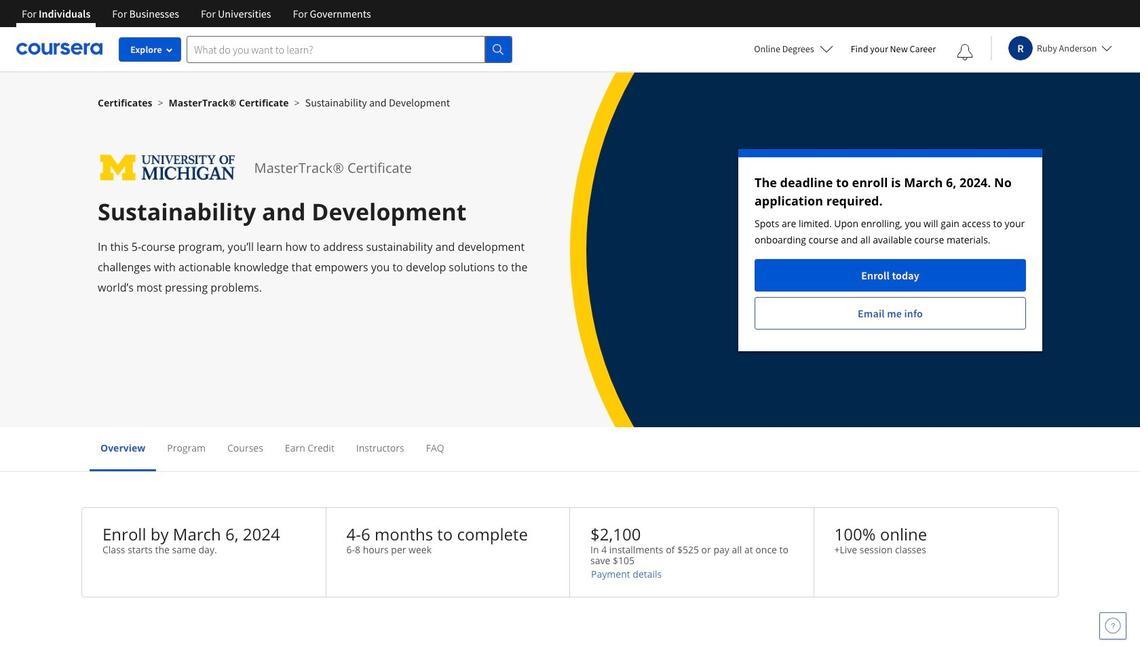 Task type: locate. For each thing, give the bounding box(es) containing it.
university of michigan image
[[98, 149, 238, 187]]

certificate menu element
[[90, 428, 1051, 472]]

banner navigation
[[11, 0, 382, 27]]

help center image
[[1105, 618, 1121, 635]]

coursera image
[[16, 38, 103, 60]]

status
[[739, 149, 1043, 352]]

What do you want to learn? text field
[[187, 36, 485, 63]]

None search field
[[187, 36, 513, 63]]



Task type: vqa. For each thing, say whether or not it's contained in the screenshot.
What do you want to learn? text field
yes



